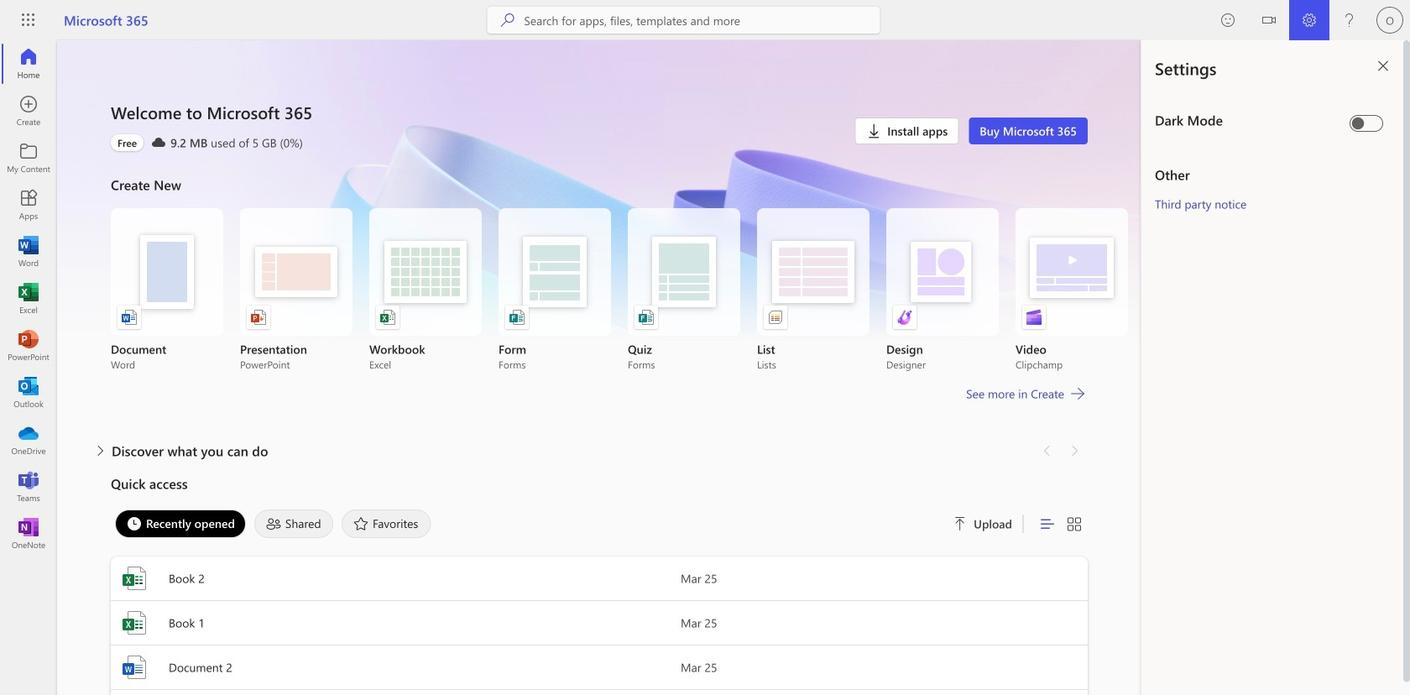 Task type: locate. For each thing, give the bounding box(es) containing it.
create new element
[[111, 171, 1128, 437]]

tab
[[111, 510, 250, 538], [250, 510, 337, 538], [337, 510, 435, 538]]

2 tab from the left
[[250, 510, 337, 538]]

navigation
[[0, 40, 57, 557]]

region
[[1091, 40, 1410, 695], [1142, 40, 1410, 695]]

0 horizontal spatial excel image
[[20, 290, 37, 307]]

new quiz image
[[638, 309, 655, 326]]

name book 1 cell
[[111, 610, 681, 636]]

list
[[111, 208, 1128, 371]]

word image
[[121, 654, 148, 681]]

1 horizontal spatial excel image
[[121, 565, 148, 592]]

this account doesn't have a microsoft 365 subscription. click to view your benefits. tooltip
[[111, 134, 144, 151]]

banner
[[0, 0, 1410, 43]]

excel image
[[121, 610, 148, 636]]

excel image up excel image
[[121, 565, 148, 592]]

clipchamp video image
[[1026, 309, 1043, 326]]

name document 2 cell
[[111, 654, 681, 681]]

o image
[[1377, 7, 1404, 34]]

word document image
[[121, 309, 138, 326]]

excel image
[[20, 290, 37, 307], [121, 565, 148, 592]]

3 tab from the left
[[337, 510, 435, 538]]

None search field
[[487, 7, 880, 34]]

forms survey image
[[509, 309, 526, 326]]

excel image up powerpoint image
[[20, 290, 37, 307]]

application
[[0, 40, 1142, 695]]

excel workbook image
[[379, 309, 396, 326]]

create image
[[20, 102, 37, 119]]

row group
[[111, 690, 1088, 695]]

1 vertical spatial excel image
[[121, 565, 148, 592]]

powerpoint presentation image
[[250, 309, 267, 326]]

tab list
[[111, 505, 934, 542]]

word image
[[20, 243, 37, 260]]

name book 2 cell
[[111, 565, 681, 592]]

outlook image
[[20, 385, 37, 401]]



Task type: vqa. For each thing, say whether or not it's contained in the screenshot.
the leftmost for
no



Task type: describe. For each thing, give the bounding box(es) containing it.
onedrive image
[[20, 432, 37, 448]]

1 tab from the left
[[111, 510, 250, 538]]

1 region from the left
[[1091, 40, 1410, 695]]

dark mode element
[[1155, 111, 1343, 129]]

powerpoint image
[[20, 338, 37, 354]]

0 vertical spatial excel image
[[20, 290, 37, 307]]

onenote image
[[20, 526, 37, 542]]

Search box. Suggestions appear as you type. search field
[[524, 7, 880, 34]]

designer design image
[[897, 309, 913, 326]]

my content image
[[20, 149, 37, 166]]

other element
[[1155, 165, 1390, 184]]

home image
[[20, 55, 37, 72]]

designer design image
[[897, 309, 913, 326]]

teams image
[[20, 479, 37, 495]]

recently opened element
[[115, 510, 246, 538]]

lists list image
[[767, 309, 784, 326]]

shared element
[[254, 510, 333, 538]]

apps image
[[20, 196, 37, 213]]

2 region from the left
[[1142, 40, 1410, 695]]

favorites element
[[342, 510, 431, 538]]



